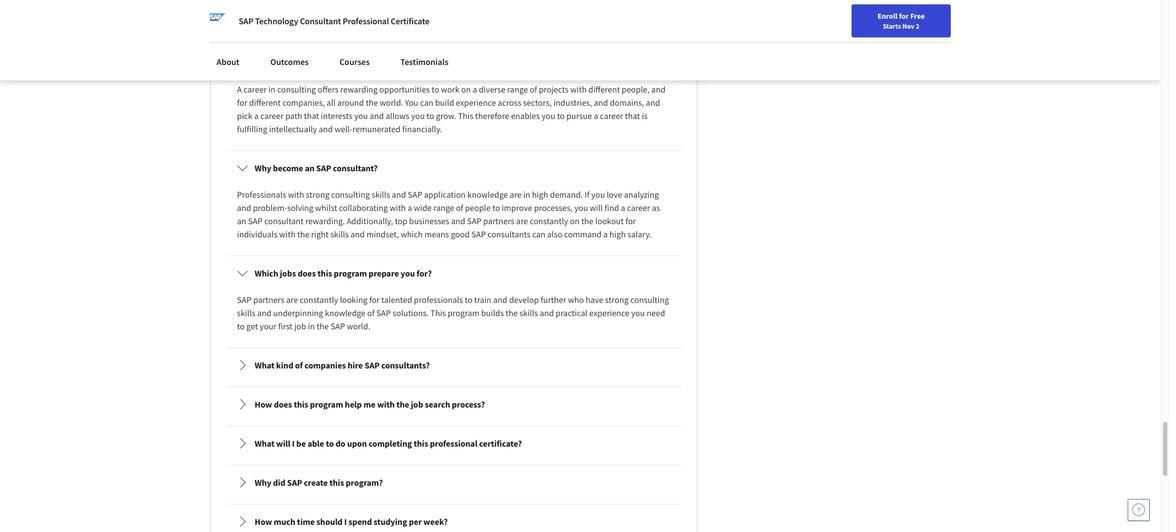 Task type: locate. For each thing, give the bounding box(es) containing it.
does down kind
[[274, 399, 292, 410]]

partners inside professionals with strong consulting skills and sap application knowledge are in high demand. if you love analyzing and problem-solving whilst collaborating with a wide range of people to improve processes, you will find a career as an sap consultant rewarding. additionally, top businesses and sap partners are constantly on the lookout for individuals with the right skills and mindset, which means good sap consultants can also command a high salary.
[[483, 216, 515, 227]]

0 vertical spatial what
[[255, 360, 275, 371]]

a left diverse
[[473, 84, 477, 95]]

the inside dropdown button
[[397, 399, 409, 410]]

what left kind
[[255, 360, 275, 371]]

constantly up underpinning
[[300, 294, 338, 305]]

2 vertical spatial why
[[255, 477, 271, 488]]

1 vertical spatial consulting
[[331, 189, 370, 200]]

nov
[[903, 22, 915, 30]]

with right me
[[377, 399, 395, 410]]

talented
[[381, 294, 412, 305]]

None search field
[[157, 7, 422, 29]]

can inside professionals with strong consulting skills and sap application knowledge are in high demand. if you love analyzing and problem-solving whilst collaborating with a wide range of people to improve processes, you will find a career as an sap consultant rewarding. additionally, top businesses and sap partners are constantly on the lookout for individuals with the right skills and mindset, which means good sap consultants can also command a high salary.
[[532, 229, 546, 240]]

need
[[647, 308, 665, 319]]

to inside professionals with strong consulting skills and sap application knowledge are in high demand. if you love analyzing and problem-solving whilst collaborating with a wide range of people to improve processes, you will find a career as an sap consultant rewarding. additionally, top businesses and sap partners are constantly on the lookout for individuals with the right skills and mindset, which means good sap consultants can also command a high salary.
[[493, 202, 500, 213]]

0 vertical spatial range
[[507, 84, 528, 95]]

certificate?
[[479, 438, 522, 449]]

1 horizontal spatial can
[[532, 229, 546, 240]]

0 vertical spatial strong
[[306, 189, 330, 200]]

0 vertical spatial constantly
[[530, 216, 568, 227]]

career inside dropdown button
[[299, 57, 324, 68]]

consulting inside a career in consulting offers rewarding opportunities to work on a diverse range of projects with different people, and for different companies, all around the world. you can build experience across sectors, industries, and domains, and pick a career path that interests you and allows you to grow. this therefore enables you to pursue a career that is fulfilling intellectually and well-remunerated financially.
[[277, 84, 316, 95]]

experience down have
[[589, 308, 630, 319]]

if
[[585, 189, 590, 200]]

1 vertical spatial will
[[276, 438, 290, 449]]

1 vertical spatial on
[[461, 84, 471, 95]]

partners
[[483, 216, 515, 227], [253, 294, 285, 305]]

application
[[424, 189, 466, 200]]

you inside "dropdown button"
[[401, 268, 415, 279]]

0 vertical spatial knowledge
[[468, 189, 508, 200]]

constantly inside sap partners are constantly looking for talented professionals to train and develop further who have strong consulting skills and underpinning knowledge of sap solutions. this program builds the skills and practical experience you need to get your first job in the sap world.
[[300, 294, 338, 305]]

experience inside sap partners are constantly looking for talented professionals to train and develop further who have strong consulting skills and underpinning knowledge of sap solutions. this program builds the skills and practical experience you need to get your first job in the sap world.
[[589, 308, 630, 319]]

career
[[299, 57, 324, 68], [244, 84, 267, 95], [261, 110, 284, 121], [600, 110, 623, 121], [627, 202, 650, 213]]

1 horizontal spatial different
[[589, 84, 620, 95]]

and up 'remunerated'
[[370, 110, 384, 121]]

range up across
[[507, 84, 528, 95]]

are down improve
[[516, 216, 528, 227]]

rewarding.
[[305, 216, 345, 227]]

1 horizontal spatial partners
[[483, 216, 515, 227]]

0 horizontal spatial range
[[433, 202, 454, 213]]

can left also
[[532, 229, 546, 240]]

0 vertical spatial an
[[305, 163, 315, 174]]

your right find
[[871, 13, 886, 23]]

0 vertical spatial experience
[[456, 97, 496, 108]]

on inside professionals with strong consulting skills and sap application knowledge are in high demand. if you love analyzing and problem-solving whilst collaborating with a wide range of people to improve processes, you will find a career as an sap consultant rewarding. additionally, top businesses and sap partners are constantly on the lookout for individuals with the right skills and mindset, which means good sap consultants can also command a high salary.
[[570, 216, 580, 227]]

0 horizontal spatial experience
[[456, 97, 496, 108]]

first
[[278, 321, 293, 332]]

of right kind
[[295, 360, 303, 371]]

1 vertical spatial builds
[[481, 308, 504, 319]]

0 vertical spatial high
[[532, 189, 548, 200]]

will left be
[[276, 438, 290, 449]]

in inside a career in consulting offers rewarding opportunities to work on a diverse range of projects with different people, and for different companies, all around the world. you can build experience across sectors, industries, and domains, and pick a career path that interests you and allows you to grow. this therefore enables you to pursue a career that is fulfilling intellectually and well-remunerated financially.
[[269, 84, 276, 95]]

0 vertical spatial can
[[420, 97, 433, 108]]

also
[[547, 229, 563, 240]]

in left courses link on the left
[[325, 57, 333, 68]]

skills
[[372, 189, 390, 200], [330, 229, 349, 240], [237, 308, 256, 319], [520, 308, 538, 319]]

top
[[395, 216, 408, 227]]

1 horizontal spatial this
[[458, 110, 474, 121]]

a
[[237, 84, 242, 95]]

spend
[[349, 517, 372, 528]]

in up improve
[[523, 189, 530, 200]]

program left help
[[310, 399, 343, 410]]

consultant?
[[333, 163, 378, 174]]

an up individuals
[[237, 216, 246, 227]]

financially.
[[402, 123, 442, 134]]

1 vertical spatial what
[[255, 438, 275, 449]]

0 horizontal spatial your
[[260, 321, 277, 332]]

pick
[[237, 110, 253, 121]]

1 vertical spatial this
[[431, 308, 446, 319]]

offers
[[318, 84, 339, 95]]

0 horizontal spatial can
[[420, 97, 433, 108]]

1 vertical spatial strong
[[605, 294, 629, 305]]

with down consultant
[[279, 229, 296, 240]]

why inside why start a career in consulting? dropdown button
[[255, 57, 271, 68]]

2 horizontal spatial on
[[648, 5, 657, 16]]

skills down develop
[[520, 308, 538, 319]]

how for how much time should i spend studying per week?
[[255, 517, 272, 528]]

consulting inside professionals with strong consulting skills and sap application knowledge are in high demand. if you love analyzing and problem-solving whilst collaborating with a wide range of people to improve processes, you will find a career as an sap consultant rewarding. additionally, top businesses and sap partners are constantly on the lookout for individuals with the right skills and mindset, which means good sap consultants can also command a high salary.
[[331, 189, 370, 200]]

program right certificate
[[452, 5, 484, 16]]

strong right have
[[605, 294, 629, 305]]

sap image
[[210, 13, 226, 29]]

this left certificate
[[398, 5, 412, 16]]

improve
[[502, 202, 532, 213]]

this
[[458, 110, 474, 121], [431, 308, 446, 319]]

testimonials link
[[394, 50, 455, 74]]

0 horizontal spatial on
[[461, 84, 471, 95]]

0 vertical spatial different
[[589, 84, 620, 95]]

0 vertical spatial are
[[510, 189, 522, 200]]

you
[[354, 110, 368, 121], [411, 110, 425, 121], [542, 110, 555, 121], [591, 189, 605, 200], [575, 202, 588, 213], [401, 268, 415, 279], [631, 308, 645, 319]]

the right me
[[397, 399, 409, 410]]

1 vertical spatial can
[[532, 229, 546, 240]]

1 horizontal spatial your
[[871, 13, 886, 23]]

you left need
[[631, 308, 645, 319]]

grow.
[[436, 110, 456, 121]]

consulting
[[277, 84, 316, 95], [331, 189, 370, 200], [631, 294, 669, 305]]

1 vertical spatial knowledge
[[325, 308, 366, 319]]

help center image
[[1132, 504, 1146, 517]]

a right the start
[[293, 57, 298, 68]]

demand.
[[550, 189, 583, 200]]

does inside "dropdown button"
[[298, 268, 316, 279]]

consulting inside sap partners are constantly looking for talented professionals to train and develop further who have strong consulting skills and underpinning knowledge of sap solutions. this program builds the skills and practical experience you need to get your first job in the sap world.
[[631, 294, 669, 305]]

analyzing
[[624, 189, 659, 200]]

you inside sap partners are constantly looking for talented professionals to train and develop further who have strong consulting skills and underpinning knowledge of sap solutions. this program builds the skills and practical experience you need to get your first job in the sap world.
[[631, 308, 645, 319]]

2 what from the top
[[255, 438, 275, 449]]

program inside sap partners are constantly looking for talented professionals to train and develop further who have strong consulting skills and underpinning knowledge of sap solutions. this program builds the skills and practical experience you need to get your first job in the sap world.
[[448, 308, 480, 319]]

1 horizontal spatial knowledge
[[468, 189, 508, 200]]

how much time should i spend studying per week? button
[[228, 507, 680, 533]]

1 horizontal spatial world.
[[380, 97, 403, 108]]

a down the lookout at right
[[603, 229, 608, 240]]

1 vertical spatial does
[[274, 399, 292, 410]]

program inside we highly recommend taking the courses in this certificate program in the order presented as the content builds on information from earlier courses.
[[452, 5, 484, 16]]

builds down train
[[481, 308, 504, 319]]

on
[[648, 5, 657, 16], [461, 84, 471, 95], [570, 216, 580, 227]]

2 vertical spatial consulting
[[631, 294, 669, 305]]

range down application
[[433, 202, 454, 213]]

this inside sap partners are constantly looking for talented professionals to train and develop further who have strong consulting skills and underpinning knowledge of sap solutions. this program builds the skills and practical experience you need to get your first job in the sap world.
[[431, 308, 446, 319]]

builds inside sap partners are constantly looking for talented professionals to train and develop further who have strong consulting skills and underpinning knowledge of sap solutions. this program builds the skills and practical experience you need to get your first job in the sap world.
[[481, 308, 504, 319]]

1 vertical spatial range
[[433, 202, 454, 213]]

projects
[[539, 84, 569, 95]]

to down the industries,
[[557, 110, 565, 121]]

different
[[589, 84, 620, 95], [249, 97, 281, 108]]

this right 'grow.'
[[458, 110, 474, 121]]

to left work
[[432, 84, 439, 95]]

0 vertical spatial why
[[255, 57, 271, 68]]

a left wide
[[408, 202, 412, 213]]

1 horizontal spatial strong
[[605, 294, 629, 305]]

constantly down processes,
[[530, 216, 568, 227]]

why start a career in consulting? button
[[228, 47, 680, 78]]

this inside we highly recommend taking the courses in this certificate program in the order presented as the content builds on information from earlier courses.
[[398, 5, 412, 16]]

i left spend at the bottom
[[344, 517, 347, 528]]

consulting up collaborating
[[331, 189, 370, 200]]

world. inside sap partners are constantly looking for talented professionals to train and develop further who have strong consulting skills and underpinning knowledge of sap solutions. this program builds the skills and practical experience you need to get your first job in the sap world.
[[347, 321, 370, 332]]

1 horizontal spatial an
[[305, 163, 315, 174]]

builds right content
[[623, 5, 646, 16]]

are inside sap partners are constantly looking for talented professionals to train and develop further who have strong consulting skills and underpinning knowledge of sap solutions. this program builds the skills and practical experience you need to get your first job in the sap world.
[[286, 294, 298, 305]]

professionals
[[414, 294, 463, 305]]

3 why from the top
[[255, 477, 271, 488]]

1 horizontal spatial i
[[344, 517, 347, 528]]

sap right did
[[287, 477, 302, 488]]

domains,
[[610, 97, 644, 108]]

1 vertical spatial experience
[[589, 308, 630, 319]]

sap up get
[[237, 294, 252, 305]]

build
[[435, 97, 454, 108]]

did
[[273, 477, 285, 488]]

world. up "allows"
[[380, 97, 403, 108]]

help
[[345, 399, 362, 410]]

a right find
[[621, 202, 625, 213]]

the left content
[[579, 5, 591, 16]]

partners up consultants
[[483, 216, 515, 227]]

how for how does this program help me with the job search process?
[[255, 399, 272, 410]]

around
[[337, 97, 364, 108]]

1 vertical spatial how
[[255, 517, 272, 528]]

1 horizontal spatial range
[[507, 84, 528, 95]]

certificate
[[391, 15, 430, 26]]

practical
[[556, 308, 588, 319]]

0 vertical spatial partners
[[483, 216, 515, 227]]

0 horizontal spatial world.
[[347, 321, 370, 332]]

opportunities
[[380, 84, 430, 95]]

why inside why did sap create this program? dropdown button
[[255, 477, 271, 488]]

0 horizontal spatial partners
[[253, 294, 285, 305]]

process?
[[452, 399, 485, 410]]

sap right good at the top left of the page
[[472, 229, 486, 240]]

why for why become an sap consultant?
[[255, 163, 271, 174]]

consulting up companies,
[[277, 84, 316, 95]]

0 horizontal spatial this
[[431, 308, 446, 319]]

in down underpinning
[[308, 321, 315, 332]]

across
[[498, 97, 522, 108]]

0 vertical spatial does
[[298, 268, 316, 279]]

1 vertical spatial an
[[237, 216, 246, 227]]

1 horizontal spatial as
[[652, 202, 660, 213]]

knowledge inside professionals with strong consulting skills and sap application knowledge are in high demand. if you love analyzing and problem-solving whilst collaborating with a wide range of people to improve processes, you will find a career as an sap consultant rewarding. additionally, top businesses and sap partners are constantly on the lookout for individuals with the right skills and mindset, which means good sap consultants can also command a high salary.
[[468, 189, 508, 200]]

why become an sap consultant?
[[255, 163, 378, 174]]

studying
[[374, 517, 407, 528]]

companies,
[[283, 97, 325, 108]]

the left 'right' on the top left of page
[[297, 229, 309, 240]]

0 horizontal spatial consulting
[[277, 84, 316, 95]]

find
[[855, 13, 869, 23]]

to right people
[[493, 202, 500, 213]]

0 vertical spatial builds
[[623, 5, 646, 16]]

0 horizontal spatial knowledge
[[325, 308, 366, 319]]

0 vertical spatial world.
[[380, 97, 403, 108]]

knowledge up people
[[468, 189, 508, 200]]

2 why from the top
[[255, 163, 271, 174]]

1 vertical spatial high
[[610, 229, 626, 240]]

partners down which
[[253, 294, 285, 305]]

1 horizontal spatial builds
[[623, 5, 646, 16]]

why left the start
[[255, 57, 271, 68]]

to inside dropdown button
[[326, 438, 334, 449]]

1 what from the top
[[255, 360, 275, 371]]

why for why did sap create this program?
[[255, 477, 271, 488]]

sap down talented on the bottom of page
[[376, 308, 391, 319]]

0 vertical spatial on
[[648, 5, 657, 16]]

1 vertical spatial different
[[249, 97, 281, 108]]

2 horizontal spatial consulting
[[631, 294, 669, 305]]

program inside dropdown button
[[310, 399, 343, 410]]

1 vertical spatial world.
[[347, 321, 370, 332]]

your
[[871, 13, 886, 23], [260, 321, 277, 332]]

can right you
[[420, 97, 433, 108]]

this right jobs
[[318, 268, 332, 279]]

1 horizontal spatial consulting
[[331, 189, 370, 200]]

what kind of companies hire sap consultants? button
[[228, 350, 680, 381]]

sap up wide
[[408, 189, 422, 200]]

knowledge down looking
[[325, 308, 366, 319]]

and up is
[[646, 97, 660, 108]]

strong inside sap partners are constantly looking for talented professionals to train and develop further who have strong consulting skills and underpinning knowledge of sap solutions. this program builds the skills and practical experience you need to get your first job in the sap world.
[[605, 294, 629, 305]]

businesses
[[409, 216, 449, 227]]

on right content
[[648, 5, 657, 16]]

why inside why become an sap consultant? dropdown button
[[255, 163, 271, 174]]

1 horizontal spatial that
[[625, 110, 640, 121]]

which
[[401, 229, 423, 240]]

1 horizontal spatial high
[[610, 229, 626, 240]]

world. down looking
[[347, 321, 370, 332]]

0 horizontal spatial job
[[294, 321, 306, 332]]

industries,
[[554, 97, 592, 108]]

will inside dropdown button
[[276, 438, 290, 449]]

courses link
[[333, 50, 376, 74]]

job
[[294, 321, 306, 332], [411, 399, 423, 410]]

1 horizontal spatial experience
[[589, 308, 630, 319]]

therefore
[[475, 110, 509, 121]]

1 horizontal spatial will
[[590, 202, 603, 213]]

constantly
[[530, 216, 568, 227], [300, 294, 338, 305]]

who
[[568, 294, 584, 305]]

for inside enroll for free starts nov 2
[[899, 11, 909, 21]]

0 horizontal spatial as
[[569, 5, 577, 16]]

1 vertical spatial constantly
[[300, 294, 338, 305]]

that left is
[[625, 110, 640, 121]]

experience inside a career in consulting offers rewarding opportunities to work on a diverse range of projects with different people, and for different companies, all around the world. you can build experience across sectors, industries, and domains, and pick a career path that interests you and allows you to grow. this therefore enables you to pursue a career that is fulfilling intellectually and well-remunerated financially.
[[456, 97, 496, 108]]

are up improve
[[510, 189, 522, 200]]

1 vertical spatial your
[[260, 321, 277, 332]]

0 horizontal spatial will
[[276, 438, 290, 449]]

1 horizontal spatial constantly
[[530, 216, 568, 227]]

earlier
[[302, 18, 326, 29]]

skills up get
[[237, 308, 256, 319]]

for up nov
[[899, 11, 909, 21]]

with inside a career in consulting offers rewarding opportunities to work on a diverse range of projects with different people, and for different companies, all around the world. you can build experience across sectors, industries, and domains, and pick a career path that interests you and allows you to grow. this therefore enables you to pursue a career that is fulfilling intellectually and well-remunerated financially.
[[571, 84, 587, 95]]

1 vertical spatial job
[[411, 399, 423, 410]]

which jobs does this program prepare you for?
[[255, 268, 432, 279]]

0 horizontal spatial i
[[292, 438, 295, 449]]

1 why from the top
[[255, 57, 271, 68]]

career right the start
[[299, 57, 324, 68]]

0 horizontal spatial constantly
[[300, 294, 338, 305]]

to
[[432, 84, 439, 95], [427, 110, 434, 121], [557, 110, 565, 121], [493, 202, 500, 213], [465, 294, 473, 305], [237, 321, 245, 332], [326, 438, 334, 449]]

career right a
[[244, 84, 267, 95]]

program?
[[346, 477, 383, 488]]

job left search
[[411, 399, 423, 410]]

as down analyzing
[[652, 202, 660, 213]]

0 horizontal spatial does
[[274, 399, 292, 410]]

an inside dropdown button
[[305, 163, 315, 174]]

of inside a career in consulting offers rewarding opportunities to work on a diverse range of projects with different people, and for different companies, all around the world. you can build experience across sectors, industries, and domains, and pick a career path that interests you and allows you to grow. this therefore enables you to pursue a career that is fulfilling intellectually and well-remunerated financially.
[[530, 84, 537, 95]]

1 horizontal spatial job
[[411, 399, 423, 410]]

for
[[899, 11, 909, 21], [237, 97, 247, 108], [626, 216, 636, 227], [369, 294, 380, 305]]

0 vertical spatial will
[[590, 202, 603, 213]]

what for what will i be able to do upon completing this professional certificate?
[[255, 438, 275, 449]]

lookout
[[595, 216, 624, 227]]

strong up whilst
[[306, 189, 330, 200]]

1 vertical spatial as
[[652, 202, 660, 213]]

and
[[651, 84, 666, 95], [594, 97, 608, 108], [646, 97, 660, 108], [370, 110, 384, 121], [319, 123, 333, 134], [392, 189, 406, 200], [237, 202, 251, 213], [451, 216, 465, 227], [351, 229, 365, 240], [493, 294, 508, 305], [257, 308, 271, 319], [540, 308, 554, 319]]

1 how from the top
[[255, 399, 272, 410]]

this right 'create'
[[330, 477, 344, 488]]

1 horizontal spatial on
[[570, 216, 580, 227]]

0 horizontal spatial builds
[[481, 308, 504, 319]]

what left be
[[255, 438, 275, 449]]

the up courses.
[[346, 5, 358, 16]]

how much time should i spend studying per week?
[[255, 517, 448, 528]]

that down companies,
[[304, 110, 319, 121]]

2 how from the top
[[255, 517, 272, 528]]

we
[[237, 5, 248, 16]]

consulting?
[[334, 57, 378, 68]]

partners inside sap partners are constantly looking for talented professionals to train and develop further who have strong consulting skills and underpinning knowledge of sap solutions. this program builds the skills and practical experience you need to get your first job in the sap world.
[[253, 294, 285, 305]]

program down train
[[448, 308, 480, 319]]

0 horizontal spatial strong
[[306, 189, 330, 200]]

1 vertical spatial why
[[255, 163, 271, 174]]

0 vertical spatial this
[[458, 110, 474, 121]]

courses
[[340, 56, 370, 67]]

1 horizontal spatial does
[[298, 268, 316, 279]]

career down analyzing
[[627, 202, 650, 213]]

on right work
[[461, 84, 471, 95]]

are
[[510, 189, 522, 200], [516, 216, 528, 227], [286, 294, 298, 305]]

what will i be able to do upon completing this professional certificate?
[[255, 438, 522, 449]]

0 vertical spatial job
[[294, 321, 306, 332]]

0 vertical spatial how
[[255, 399, 272, 410]]

0 horizontal spatial that
[[304, 110, 319, 121]]

0 vertical spatial consulting
[[277, 84, 316, 95]]

0 horizontal spatial an
[[237, 216, 246, 227]]

will left find
[[590, 202, 603, 213]]

your right get
[[260, 321, 277, 332]]

world.
[[380, 97, 403, 108], [347, 321, 370, 332]]

0 vertical spatial as
[[569, 5, 577, 16]]

0 vertical spatial i
[[292, 438, 295, 449]]

2 vertical spatial on
[[570, 216, 580, 227]]

job inside the how does this program help me with the job search process? dropdown button
[[411, 399, 423, 410]]

an
[[305, 163, 315, 174], [237, 216, 246, 227]]

skills up collaborating
[[372, 189, 390, 200]]

consultants
[[488, 229, 531, 240]]

outcomes link
[[264, 50, 315, 74]]

2 vertical spatial are
[[286, 294, 298, 305]]

2 that from the left
[[625, 110, 640, 121]]

i
[[292, 438, 295, 449], [344, 517, 347, 528]]

1 that from the left
[[304, 110, 319, 121]]

1 vertical spatial partners
[[253, 294, 285, 305]]



Task type: vqa. For each thing, say whether or not it's contained in the screenshot.
IT Support Specialist Evaluate and troubleshoot technology issues so equipment runs smoothly.
no



Task type: describe. For each thing, give the bounding box(es) containing it.
with inside dropdown button
[[377, 399, 395, 410]]

0 vertical spatial your
[[871, 13, 886, 23]]

0 horizontal spatial high
[[532, 189, 548, 200]]

1 vertical spatial i
[[344, 517, 347, 528]]

the up command
[[581, 216, 594, 227]]

english button
[[930, 0, 996, 36]]

information
[[237, 18, 281, 29]]

people
[[465, 202, 491, 213]]

job inside sap partners are constantly looking for talented professionals to train and develop further who have strong consulting skills and underpinning knowledge of sap solutions. this program builds the skills and practical experience you need to get your first job in the sap world.
[[294, 321, 306, 332]]

in inside professionals with strong consulting skills and sap application knowledge are in high demand. if you love analyzing and problem-solving whilst collaborating with a wide range of people to improve processes, you will find a career as an sap consultant rewarding. additionally, top businesses and sap partners are constantly on the lookout for individuals with the right skills and mindset, which means good sap consultants can also command a high salary.
[[523, 189, 530, 200]]

the down underpinning
[[317, 321, 329, 332]]

and up get
[[257, 308, 271, 319]]

why start a career in consulting?
[[255, 57, 378, 68]]

skills down rewarding. at the top left of page
[[330, 229, 349, 240]]

diverse
[[479, 84, 506, 95]]

what kind of companies hire sap consultants?
[[255, 360, 430, 371]]

why become an sap consultant? button
[[228, 153, 680, 184]]

pursue
[[567, 110, 592, 121]]

time
[[297, 517, 315, 528]]

on inside we highly recommend taking the courses in this certificate program in the order presented as the content builds on information from earlier courses.
[[648, 5, 657, 16]]

career
[[903, 13, 924, 23]]

will inside professionals with strong consulting skills and sap application knowledge are in high demand. if you love analyzing and problem-solving whilst collaborating with a wide range of people to improve processes, you will find a career as an sap consultant rewarding. additionally, top businesses and sap partners are constantly on the lookout for individuals with the right skills and mindset, which means good sap consultants can also command a high salary.
[[590, 202, 603, 213]]

courses.
[[327, 18, 358, 29]]

remunerated
[[353, 123, 401, 134]]

in right courses
[[390, 5, 397, 16]]

love
[[607, 189, 622, 200]]

people,
[[622, 84, 650, 95]]

you right if
[[591, 189, 605, 200]]

consulting for collaborating
[[331, 189, 370, 200]]

what for what kind of companies hire sap consultants?
[[255, 360, 275, 371]]

looking
[[340, 294, 368, 305]]

about link
[[210, 50, 246, 74]]

can inside a career in consulting offers rewarding opportunities to work on a diverse range of projects with different people, and for different companies, all around the world. you can build experience across sectors, industries, and domains, and pick a career path that interests you and allows you to grow. this therefore enables you to pursue a career that is fulfilling intellectually and well-remunerated financially.
[[420, 97, 433, 108]]

constantly inside professionals with strong consulting skills and sap application knowledge are in high demand. if you love analyzing and problem-solving whilst collaborating with a wide range of people to improve processes, you will find a career as an sap consultant rewarding. additionally, top businesses and sap partners are constantly on the lookout for individuals with the right skills and mindset, which means good sap consultants can also command a high salary.
[[530, 216, 568, 227]]

this up be
[[294, 399, 308, 410]]

this right the completing
[[414, 438, 428, 449]]

builds inside we highly recommend taking the courses in this certificate program in the order presented as the content builds on information from earlier courses.
[[623, 5, 646, 16]]

and down the professionals
[[237, 202, 251, 213]]

train
[[474, 294, 492, 305]]

as inside we highly recommend taking the courses in this certificate program in the order presented as the content builds on information from earlier courses.
[[569, 5, 577, 16]]

range inside professionals with strong consulting skills and sap application knowledge are in high demand. if you love analyzing and problem-solving whilst collaborating with a wide range of people to improve processes, you will find a career as an sap consultant rewarding. additionally, top businesses and sap partners are constantly on the lookout for individuals with the right skills and mindset, which means good sap consultants can also command a high salary.
[[433, 202, 454, 213]]

processes,
[[534, 202, 573, 213]]

good
[[451, 229, 470, 240]]

your inside sap partners are constantly looking for talented professionals to train and develop further who have strong consulting skills and underpinning knowledge of sap solutions. this program builds the skills and practical experience you need to get your first job in the sap world.
[[260, 321, 277, 332]]

me
[[364, 399, 376, 410]]

0 horizontal spatial different
[[249, 97, 281, 108]]

professionals
[[237, 189, 286, 200]]

the inside a career in consulting offers rewarding opportunities to work on a diverse range of projects with different people, and for different companies, all around the world. you can build experience across sectors, industries, and domains, and pick a career path that interests you and allows you to grow. this therefore enables you to pursue a career that is fulfilling intellectually and well-remunerated financially.
[[366, 97, 378, 108]]

a right pick
[[254, 110, 259, 121]]

further
[[541, 294, 566, 305]]

kind
[[276, 360, 293, 371]]

2
[[916, 22, 920, 30]]

range inside a career in consulting offers rewarding opportunities to work on a diverse range of projects with different people, and for different companies, all around the world. you can build experience across sectors, industries, and domains, and pick a career path that interests you and allows you to grow. this therefore enables you to pursue a career that is fulfilling intellectually and well-remunerated financially.
[[507, 84, 528, 95]]

an inside professionals with strong consulting skills and sap application knowledge are in high demand. if you love analyzing and problem-solving whilst collaborating with a wide range of people to improve processes, you will find a career as an sap consultant rewarding. additionally, top businesses and sap partners are constantly on the lookout for individuals with the right skills and mindset, which means good sap consultants can also command a high salary.
[[237, 216, 246, 227]]

certificate
[[414, 5, 451, 16]]

the left order
[[495, 5, 507, 16]]

find your new career link
[[850, 11, 930, 25]]

you
[[405, 97, 419, 108]]

taking
[[321, 5, 344, 16]]

jobs
[[280, 268, 296, 279]]

sap down looking
[[331, 321, 345, 332]]

on inside a career in consulting offers rewarding opportunities to work on a diverse range of projects with different people, and for different companies, all around the world. you can build experience across sectors, industries, and domains, and pick a career path that interests you and allows you to grow. this therefore enables you to pursue a career that is fulfilling intellectually and well-remunerated financially.
[[461, 84, 471, 95]]

does inside dropdown button
[[274, 399, 292, 410]]

to up financially.
[[427, 110, 434, 121]]

world. inside a career in consulting offers rewarding opportunities to work on a diverse range of projects with different people, and for different companies, all around the world. you can build experience across sectors, industries, and domains, and pick a career path that interests you and allows you to grow. this therefore enables you to pursue a career that is fulfilling intellectually and well-remunerated financially.
[[380, 97, 403, 108]]

sap down people
[[467, 216, 482, 227]]

per
[[409, 517, 422, 528]]

you down sectors,
[[542, 110, 555, 121]]

and up good at the top left of the page
[[451, 216, 465, 227]]

consulting for companies,
[[277, 84, 316, 95]]

to left train
[[465, 294, 473, 305]]

outcomes
[[270, 56, 309, 67]]

knowledge inside sap partners are constantly looking for talented professionals to train and develop further who have strong consulting skills and underpinning knowledge of sap solutions. this program builds the skills and practical experience you need to get your first job in the sap world.
[[325, 308, 366, 319]]

have
[[586, 294, 604, 305]]

which
[[255, 268, 278, 279]]

find your new career
[[855, 13, 924, 23]]

and down additionally,
[[351, 229, 365, 240]]

should
[[317, 517, 343, 528]]

why for why start a career in consulting?
[[255, 57, 271, 68]]

with up top
[[390, 202, 406, 213]]

the down develop
[[506, 308, 518, 319]]

in inside dropdown button
[[325, 57, 333, 68]]

of inside sap partners are constantly looking for talented professionals to train and develop further who have strong consulting skills and underpinning knowledge of sap solutions. this program builds the skills and practical experience you need to get your first job in the sap world.
[[367, 308, 375, 319]]

career left path
[[261, 110, 284, 121]]

testimonials
[[401, 56, 449, 67]]

this inside a career in consulting offers rewarding opportunities to work on a diverse range of projects with different people, and for different companies, all around the world. you can build experience across sectors, industries, and domains, and pick a career path that interests you and allows you to grow. this therefore enables you to pursue a career that is fulfilling intellectually and well-remunerated financially.
[[458, 110, 474, 121]]

salary.
[[628, 229, 652, 240]]

become
[[273, 163, 303, 174]]

consultant
[[264, 216, 304, 227]]

how does this program help me with the job search process?
[[255, 399, 485, 410]]

path
[[285, 110, 302, 121]]

hire
[[348, 360, 363, 371]]

and up top
[[392, 189, 406, 200]]

content
[[593, 5, 622, 16]]

enroll for free starts nov 2
[[878, 11, 925, 30]]

upon
[[347, 438, 367, 449]]

start
[[273, 57, 291, 68]]

professionals with strong consulting skills and sap application knowledge are in high demand. if you love analyzing and problem-solving whilst collaborating with a wide range of people to improve processes, you will find a career as an sap consultant rewarding. additionally, top businesses and sap partners are constantly on the lookout for individuals with the right skills and mindset, which means good sap consultants can also command a high salary.
[[237, 189, 662, 240]]

of inside what kind of companies hire sap consultants? dropdown button
[[295, 360, 303, 371]]

for inside professionals with strong consulting skills and sap application knowledge are in high demand. if you love analyzing and problem-solving whilst collaborating with a wide range of people to improve processes, you will find a career as an sap consultant rewarding. additionally, top businesses and sap partners are constantly on the lookout for individuals with the right skills and mindset, which means good sap consultants can also command a high salary.
[[626, 216, 636, 227]]

create
[[304, 477, 328, 488]]

much
[[274, 517, 295, 528]]

in inside sap partners are constantly looking for talented professionals to train and develop further who have strong consulting skills and underpinning knowledge of sap solutions. this program builds the skills and practical experience you need to get your first job in the sap world.
[[308, 321, 315, 332]]

presented
[[530, 5, 568, 16]]

for inside sap partners are constantly looking for talented professionals to train and develop further who have strong consulting skills and underpinning knowledge of sap solutions. this program builds the skills and practical experience you need to get your first job in the sap world.
[[369, 294, 380, 305]]

starts
[[883, 22, 901, 30]]

get
[[246, 321, 258, 332]]

about
[[217, 56, 240, 67]]

career inside professionals with strong consulting skills and sap application knowledge are in high demand. if you love analyzing and problem-solving whilst collaborating with a wide range of people to improve processes, you will find a career as an sap consultant rewarding. additionally, top businesses and sap partners are constantly on the lookout for individuals with the right skills and mindset, which means good sap consultants can also command a high salary.
[[627, 202, 650, 213]]

order
[[508, 5, 529, 16]]

prepare
[[369, 268, 399, 279]]

problem-
[[253, 202, 287, 213]]

sap right 'sap' icon
[[239, 15, 253, 26]]

you down if
[[575, 202, 588, 213]]

intellectually
[[269, 123, 317, 134]]

professional
[[343, 15, 389, 26]]

a career in consulting offers rewarding opportunities to work on a diverse range of projects with different people, and for different companies, all around the world. you can build experience across sectors, industries, and domains, and pick a career path that interests you and allows you to grow. this therefore enables you to pursue a career that is fulfilling intellectually and well-remunerated financially.
[[237, 84, 667, 134]]

as inside professionals with strong consulting skills and sap application knowledge are in high demand. if you love analyzing and problem-solving whilst collaborating with a wide range of people to improve processes, you will find a career as an sap consultant rewarding. additionally, top businesses and sap partners are constantly on the lookout for individuals with the right skills and mindset, which means good sap consultants can also command a high salary.
[[652, 202, 660, 213]]

why did sap create this program? button
[[228, 468, 680, 498]]

career down the domains,
[[600, 110, 623, 121]]

sap up individuals
[[248, 216, 263, 227]]

companies
[[305, 360, 346, 371]]

to left get
[[237, 321, 245, 332]]

program inside "dropdown button"
[[334, 268, 367, 279]]

recommend
[[274, 5, 319, 16]]

allows
[[386, 110, 409, 121]]

you down around
[[354, 110, 368, 121]]

enables
[[511, 110, 540, 121]]

and down the 'interests'
[[319, 123, 333, 134]]

and down further
[[540, 308, 554, 319]]

individuals
[[237, 229, 278, 240]]

and left the domains,
[[594, 97, 608, 108]]

technology
[[255, 15, 298, 26]]

right
[[311, 229, 329, 240]]

you up financially.
[[411, 110, 425, 121]]

in left order
[[486, 5, 493, 16]]

free
[[911, 11, 925, 21]]

strong inside professionals with strong consulting skills and sap application knowledge are in high demand. if you love analyzing and problem-solving whilst collaborating with a wide range of people to improve processes, you will find a career as an sap consultant rewarding. additionally, top businesses and sap partners are constantly on the lookout for individuals with the right skills and mindset, which means good sap consultants can also command a high salary.
[[306, 189, 330, 200]]

and right train
[[493, 294, 508, 305]]

means
[[425, 229, 449, 240]]

sap left consultant?
[[316, 163, 331, 174]]

a right the pursue
[[594, 110, 598, 121]]

for inside a career in consulting offers rewarding opportunities to work on a diverse range of projects with different people, and for different companies, all around the world. you can build experience across sectors, industries, and domains, and pick a career path that interests you and allows you to grow. this therefore enables you to pursue a career that is fulfilling intellectually and well-remunerated financially.
[[237, 97, 247, 108]]

develop
[[509, 294, 539, 305]]

completing
[[369, 438, 412, 449]]

mindset,
[[367, 229, 399, 240]]

this inside "dropdown button"
[[318, 268, 332, 279]]

and right people,
[[651, 84, 666, 95]]

professional
[[430, 438, 478, 449]]

sap right the hire
[[365, 360, 380, 371]]

with up solving
[[288, 189, 304, 200]]

whilst
[[315, 202, 337, 213]]

additionally,
[[347, 216, 393, 227]]

underpinning
[[273, 308, 323, 319]]

sap technology consultant  professional certificate
[[239, 15, 430, 26]]

of inside professionals with strong consulting skills and sap application knowledge are in high demand. if you love analyzing and problem-solving whilst collaborating with a wide range of people to improve processes, you will find a career as an sap consultant rewarding. additionally, top businesses and sap partners are constantly on the lookout for individuals with the right skills and mindset, which means good sap consultants can also command a high salary.
[[456, 202, 463, 213]]

find
[[605, 202, 619, 213]]

a inside dropdown button
[[293, 57, 298, 68]]

wide
[[414, 202, 432, 213]]

1 vertical spatial are
[[516, 216, 528, 227]]



